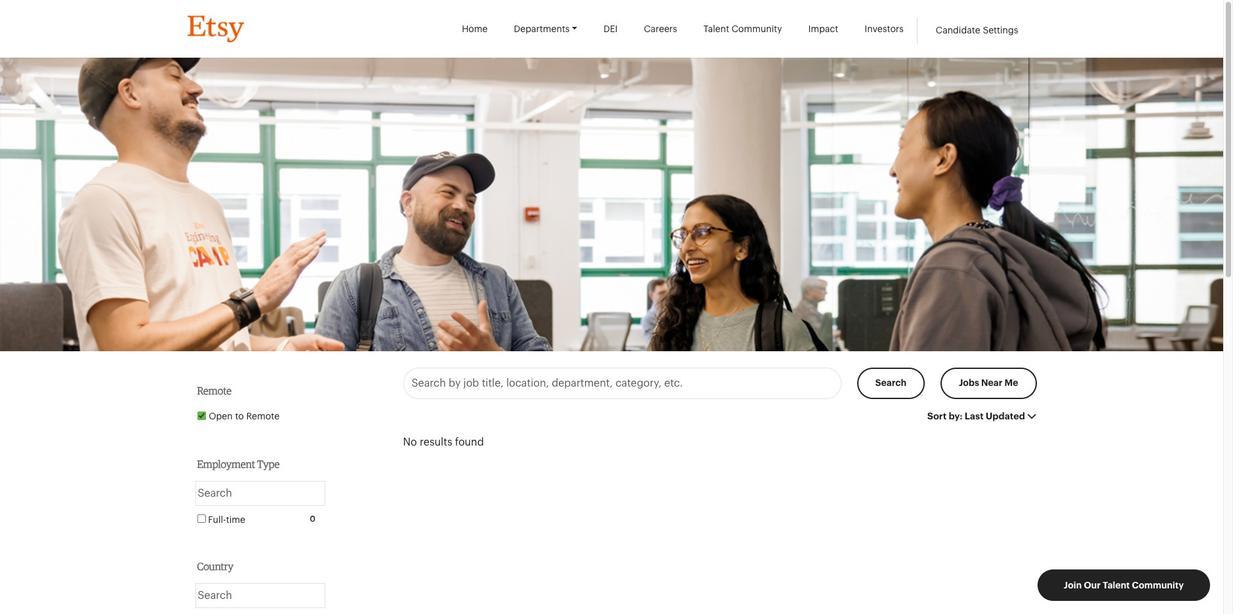Task type: locate. For each thing, give the bounding box(es) containing it.
careers link
[[639, 16, 683, 43]]

dei
[[604, 25, 618, 34]]

home link
[[457, 16, 493, 43]]

Full-time checkbox
[[197, 515, 206, 523]]

0 horizontal spatial community
[[732, 25, 782, 34]]

adult, female, person, woman, male, man, face, airport, conversation, people image
[[0, 58, 1224, 351]]

Search text field
[[195, 584, 325, 609]]

join our talent community
[[1064, 581, 1184, 590]]

jobs near me button
[[941, 368, 1037, 399]]

search button
[[857, 368, 925, 399]]

me
[[1005, 379, 1019, 388]]

careers
[[644, 25, 678, 34]]

0 vertical spatial community
[[732, 25, 782, 34]]

investors
[[865, 25, 904, 34]]

time
[[226, 516, 245, 525]]

sort by: last updated
[[928, 412, 1028, 422]]

community inside 'link'
[[732, 25, 782, 34]]

talent right careers
[[704, 25, 730, 34]]

0 horizontal spatial talent
[[704, 25, 730, 34]]

talent community
[[704, 25, 782, 34]]

full-time list item
[[195, 513, 321, 535]]

home
[[462, 25, 488, 34]]

sort
[[928, 412, 947, 422]]

community
[[732, 25, 782, 34], [1132, 581, 1184, 590]]

join our talent community link
[[1038, 570, 1211, 602]]

results
[[420, 437, 453, 448]]

search
[[876, 379, 907, 388]]

sort by: last updated link
[[928, 409, 1037, 425]]

departments button
[[509, 16, 583, 43]]

updated
[[986, 412, 1026, 422]]

candidate settings link
[[931, 17, 1024, 44]]

country
[[197, 562, 234, 573]]

employment
[[197, 460, 255, 470]]

None checkbox
[[197, 412, 206, 420]]

1 horizontal spatial talent
[[1103, 581, 1130, 590]]

investors link
[[860, 16, 909, 43]]

full-
[[208, 516, 226, 525]]

jobs
[[959, 379, 980, 388]]

0 vertical spatial talent
[[704, 25, 730, 34]]

1 horizontal spatial community
[[1132, 581, 1184, 590]]

candidate
[[936, 26, 981, 35]]

1 vertical spatial talent
[[1103, 581, 1130, 590]]

talent
[[704, 25, 730, 34], [1103, 581, 1130, 590]]

talent right our
[[1103, 581, 1130, 590]]

departments
[[514, 25, 570, 34]]

Search text field
[[195, 481, 325, 506]]



Task type: vqa. For each thing, say whether or not it's contained in the screenshot.
Candidate Settings link
yes



Task type: describe. For each thing, give the bounding box(es) containing it.
talent community link
[[699, 16, 788, 43]]

by:
[[949, 412, 963, 422]]

type
[[257, 460, 280, 470]]

impact
[[809, 25, 839, 34]]

chevron down image
[[1028, 412, 1037, 421]]

full-time
[[206, 516, 245, 525]]

impact link
[[803, 16, 844, 43]]

dei link
[[599, 16, 623, 43]]

join
[[1064, 581, 1082, 590]]

1 vertical spatial community
[[1132, 581, 1184, 590]]

employment type
[[197, 460, 280, 470]]

candidate settings
[[936, 26, 1019, 35]]

settings
[[983, 26, 1019, 35]]

found
[[455, 437, 484, 448]]

no
[[403, 437, 417, 448]]

0
[[310, 516, 315, 524]]

Search by job title, location, department, category, etc. text field
[[403, 368, 842, 399]]

remote
[[197, 386, 232, 397]]

last
[[965, 412, 984, 422]]

no results found
[[403, 437, 484, 448]]

talent inside 'link'
[[704, 25, 730, 34]]

filter jobs element
[[195, 452, 325, 615]]

jobs near me
[[959, 379, 1019, 388]]

our
[[1084, 581, 1101, 590]]

near
[[982, 379, 1003, 388]]



